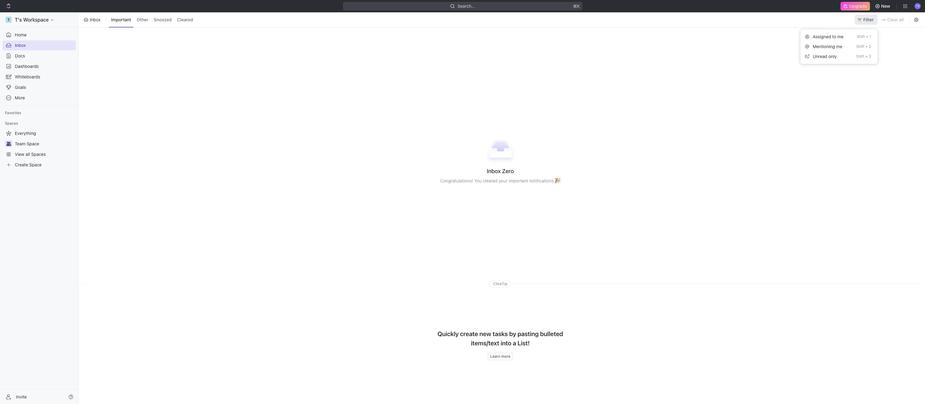 Task type: describe. For each thing, give the bounding box(es) containing it.
pasting
[[518, 330, 539, 338]]

new
[[882, 3, 891, 9]]

quickly
[[438, 330, 459, 338]]

+ for unread only
[[866, 54, 869, 59]]

congratulations!
[[441, 178, 474, 183]]

bulleted
[[541, 330, 564, 338]]

create
[[461, 330, 479, 338]]

important
[[111, 17, 131, 22]]

whiteboards link
[[2, 72, 76, 82]]

sidebar navigation
[[0, 12, 79, 404]]

learn more
[[491, 354, 511, 359]]

0 vertical spatial me
[[838, 34, 844, 39]]

🎉
[[555, 178, 561, 183]]

learn
[[491, 354, 501, 359]]

whiteboards
[[15, 74, 40, 79]]

by
[[510, 330, 517, 338]]

invite
[[16, 394, 27, 399]]

3
[[870, 54, 872, 59]]

docs link
[[2, 51, 76, 61]]

new
[[480, 330, 492, 338]]

snoozed
[[154, 17, 172, 22]]

quickly create new tasks by pasting bulleted items/text into a list!
[[438, 330, 564, 347]]

unread
[[814, 54, 828, 59]]

shift + 1
[[858, 34, 872, 39]]

dashboards link
[[2, 61, 76, 71]]

clear all button
[[879, 15, 908, 25]]

inbox inside sidebar navigation
[[15, 43, 26, 48]]

1 vertical spatial me
[[837, 44, 843, 49]]

clear all
[[888, 17, 905, 22]]

mentioning
[[814, 44, 836, 49]]

search...
[[458, 3, 475, 9]]

2 vertical spatial inbox
[[487, 168, 501, 175]]

all
[[900, 17, 905, 22]]

important button
[[109, 15, 133, 25]]

mentioning me
[[814, 44, 843, 49]]

other button
[[135, 15, 151, 25]]

tasks
[[493, 330, 508, 338]]

shift + 2
[[857, 44, 872, 49]]

tab list containing important
[[108, 11, 197, 28]]

to
[[833, 34, 837, 39]]

your
[[499, 178, 508, 183]]

notifications
[[530, 178, 554, 183]]

tree inside sidebar navigation
[[2, 128, 76, 170]]

1
[[870, 34, 872, 39]]

zero
[[503, 168, 514, 175]]



Task type: vqa. For each thing, say whether or not it's contained in the screenshot.


Task type: locate. For each thing, give the bounding box(es) containing it.
goals
[[15, 85, 26, 90]]

+ left 3
[[866, 54, 869, 59]]

2
[[870, 44, 872, 49]]

+
[[867, 34, 869, 39], [866, 44, 869, 49], [866, 54, 869, 59]]

filter
[[864, 17, 875, 22]]

favorites
[[5, 111, 21, 115]]

inbox link
[[2, 40, 76, 50]]

assigned to me
[[814, 34, 844, 39]]

1 vertical spatial shift
[[857, 44, 865, 49]]

only
[[829, 54, 838, 59]]

tab list
[[108, 11, 197, 28]]

a
[[513, 340, 517, 347]]

+ for mentioning me
[[866, 44, 869, 49]]

2 horizontal spatial inbox
[[487, 168, 501, 175]]

more
[[502, 354, 511, 359]]

shift for unread only
[[857, 54, 865, 59]]

+ left 1 in the top of the page
[[867, 34, 869, 39]]

shift left 3
[[857, 54, 865, 59]]

0 vertical spatial inbox
[[90, 17, 101, 22]]

filter button
[[855, 15, 878, 25]]

docs
[[15, 53, 25, 58]]

inbox up cleared
[[487, 168, 501, 175]]

assigned
[[814, 34, 832, 39]]

1 vertical spatial inbox
[[15, 43, 26, 48]]

inbox left 'important'
[[90, 17, 101, 22]]

congratulations! you cleared your important notifications 🎉
[[441, 178, 561, 183]]

tree
[[2, 128, 76, 170]]

new button
[[873, 1, 895, 11]]

cleared
[[483, 178, 498, 183]]

into
[[501, 340, 512, 347]]

upgrade link
[[841, 2, 871, 10]]

shift left 2
[[857, 44, 865, 49]]

unread only
[[814, 54, 838, 59]]

shift for assigned to me
[[858, 34, 866, 39]]

inbox
[[90, 17, 101, 22], [15, 43, 26, 48], [487, 168, 501, 175]]

dashboards
[[15, 64, 39, 69]]

me right to
[[838, 34, 844, 39]]

cleared button
[[175, 15, 195, 25]]

items/text
[[471, 340, 500, 347]]

+ left 2
[[866, 44, 869, 49]]

0 vertical spatial shift
[[858, 34, 866, 39]]

1 horizontal spatial inbox
[[90, 17, 101, 22]]

0 vertical spatial +
[[867, 34, 869, 39]]

0 horizontal spatial inbox
[[15, 43, 26, 48]]

2 vertical spatial shift
[[857, 54, 865, 59]]

favorites button
[[2, 109, 24, 117]]

you
[[475, 178, 482, 183]]

shift for mentioning me
[[857, 44, 865, 49]]

other
[[137, 17, 148, 22]]

inbox zero
[[487, 168, 514, 175]]

cleared
[[177, 17, 193, 22]]

⌘k
[[573, 3, 580, 9]]

me
[[838, 34, 844, 39], [837, 44, 843, 49]]

clicktip
[[494, 281, 508, 286]]

upgrade
[[850, 3, 868, 9]]

home
[[15, 32, 27, 37]]

clear
[[888, 17, 899, 22]]

shift
[[858, 34, 866, 39], [857, 44, 865, 49], [857, 54, 865, 59]]

inbox down home in the left of the page
[[15, 43, 26, 48]]

shift left 1 in the top of the page
[[858, 34, 866, 39]]

home link
[[2, 30, 76, 40]]

shift + 3
[[857, 54, 872, 59]]

spaces
[[5, 121, 18, 126]]

list!
[[518, 340, 530, 347]]

me down to
[[837, 44, 843, 49]]

goals link
[[2, 82, 76, 92]]

1 vertical spatial +
[[866, 44, 869, 49]]

important
[[509, 178, 529, 183]]

snoozed button
[[152, 15, 174, 25]]

learn more link
[[488, 353, 513, 360]]

2 vertical spatial +
[[866, 54, 869, 59]]

+ for assigned to me
[[867, 34, 869, 39]]



